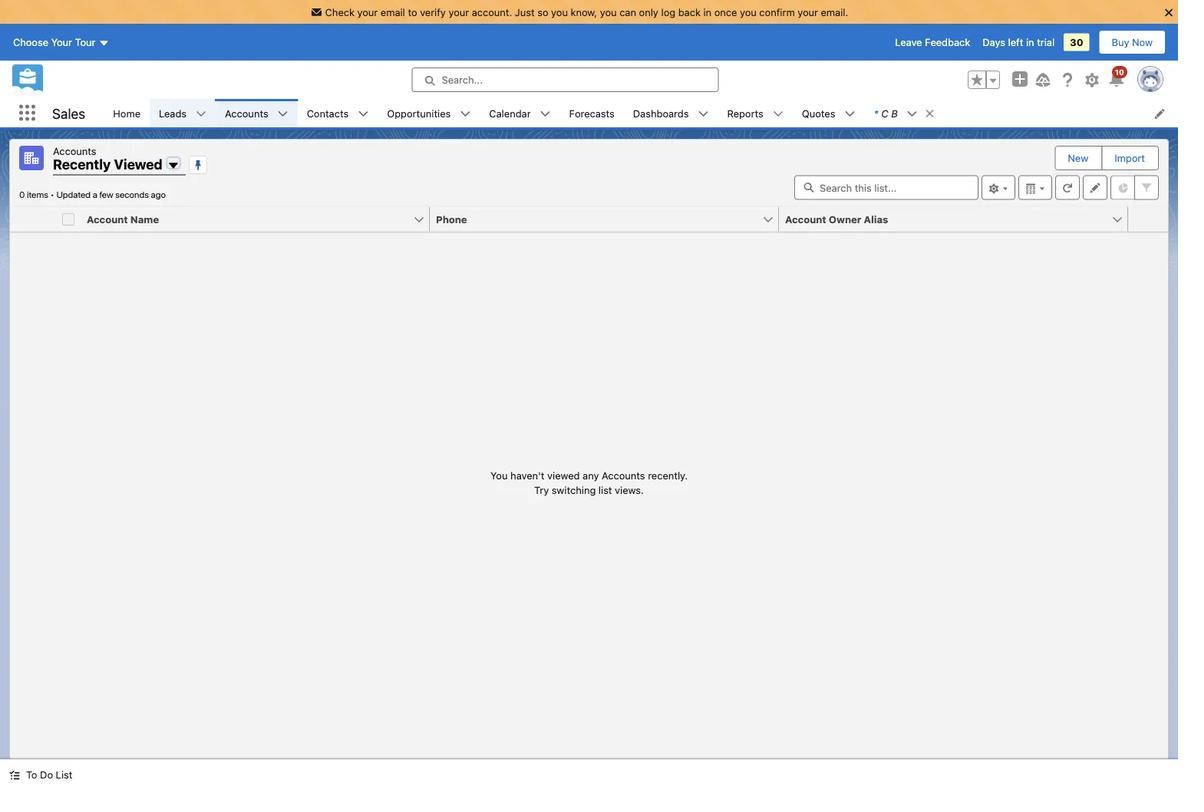 Task type: vqa. For each thing, say whether or not it's contained in the screenshot.
text default icon in the the "Accounts" LIST ITEM
no



Task type: locate. For each thing, give the bounding box(es) containing it.
2 horizontal spatial accounts
[[602, 470, 646, 481]]

1 you from the left
[[551, 6, 568, 18]]

status containing you haven't viewed any accounts recently.
[[491, 468, 688, 498]]

list
[[56, 770, 72, 781]]

opportunities
[[387, 108, 451, 119]]

30
[[1071, 37, 1084, 48]]

alias
[[864, 213, 889, 225]]

quotes
[[802, 108, 836, 119]]

search... button
[[412, 68, 719, 92]]

account owner alias
[[786, 213, 889, 225]]

you right once
[[740, 6, 757, 18]]

recently viewed|accounts|list view element
[[9, 139, 1170, 760]]

text default image inside quotes list item
[[845, 109, 856, 119]]

text default image for accounts
[[278, 109, 288, 119]]

text default image inside 'reports' list item
[[773, 109, 784, 119]]

0 horizontal spatial in
[[704, 6, 712, 18]]

cell
[[56, 207, 81, 232]]

text default image inside dashboards list item
[[698, 109, 709, 119]]

to
[[408, 6, 417, 18]]

text default image right the contacts at the top left
[[358, 109, 369, 119]]

1 horizontal spatial you
[[600, 6, 617, 18]]

account down the few
[[87, 213, 128, 225]]

your
[[51, 37, 72, 48]]

account.
[[472, 6, 512, 18]]

2 horizontal spatial your
[[798, 6, 819, 18]]

updated
[[56, 189, 91, 200]]

accounts image
[[19, 146, 44, 170]]

accounts right the leads list item
[[225, 108, 269, 119]]

account name element
[[81, 207, 439, 232]]

4 text default image from the left
[[698, 109, 709, 119]]

2 horizontal spatial you
[[740, 6, 757, 18]]

None search field
[[795, 175, 979, 200]]

account left owner
[[786, 213, 827, 225]]

text default image right leads
[[196, 109, 207, 119]]

item number image
[[10, 207, 56, 232]]

views.
[[615, 485, 644, 496]]

log
[[662, 6, 676, 18]]

you right so
[[551, 6, 568, 18]]

1 account from the left
[[87, 213, 128, 225]]

account for account name
[[87, 213, 128, 225]]

dashboards list item
[[624, 99, 718, 127]]

list
[[104, 99, 1179, 127]]

1 horizontal spatial accounts
[[225, 108, 269, 119]]

0
[[19, 189, 25, 200]]

your left email
[[357, 6, 378, 18]]

1 horizontal spatial your
[[449, 6, 469, 18]]

text default image left the reports "link"
[[698, 109, 709, 119]]

text default image inside the "calendar" 'list item'
[[540, 109, 551, 119]]

days left in trial
[[983, 37, 1055, 48]]

account owner alias button
[[779, 207, 1112, 232]]

1 horizontal spatial in
[[1027, 37, 1035, 48]]

just
[[515, 6, 535, 18]]

accounts inside list item
[[225, 108, 269, 119]]

feedback
[[925, 37, 971, 48]]

haven't
[[511, 470, 545, 481]]

confirm
[[760, 6, 795, 18]]

accounts up views. on the bottom right of the page
[[602, 470, 646, 481]]

0 horizontal spatial your
[[357, 6, 378, 18]]

*
[[874, 108, 879, 119]]

opportunities link
[[378, 99, 460, 127]]

text default image inside accounts list item
[[278, 109, 288, 119]]

0 vertical spatial accounts
[[225, 108, 269, 119]]

text default image inside opportunities "list item"
[[460, 109, 471, 119]]

calendar link
[[480, 99, 540, 127]]

days
[[983, 37, 1006, 48]]

3 text default image from the left
[[540, 109, 551, 119]]

•
[[50, 189, 54, 200]]

in right the left
[[1027, 37, 1035, 48]]

calendar
[[489, 108, 531, 119]]

accounts down sales
[[53, 145, 96, 157]]

text default image for dashboards
[[698, 109, 709, 119]]

buy now button
[[1099, 30, 1166, 55]]

text default image inside "contacts" list item
[[358, 109, 369, 119]]

text default image
[[925, 108, 936, 119], [278, 109, 288, 119], [460, 109, 471, 119], [773, 109, 784, 119], [845, 109, 856, 119], [907, 109, 918, 119], [9, 771, 20, 781]]

text default image for contacts
[[358, 109, 369, 119]]

text default image right calendar
[[540, 109, 551, 119]]

in right back on the top right
[[704, 6, 712, 18]]

1 horizontal spatial account
[[786, 213, 827, 225]]

email.
[[821, 6, 849, 18]]

accounts
[[225, 108, 269, 119], [53, 145, 96, 157], [602, 470, 646, 481]]

to
[[26, 770, 37, 781]]

your left email.
[[798, 6, 819, 18]]

list item
[[865, 99, 943, 127]]

0 horizontal spatial account
[[87, 213, 128, 225]]

contacts
[[307, 108, 349, 119]]

2 text default image from the left
[[358, 109, 369, 119]]

verify
[[420, 6, 446, 18]]

sales
[[52, 105, 85, 122]]

know,
[[571, 6, 598, 18]]

0 horizontal spatial you
[[551, 6, 568, 18]]

forecasts link
[[560, 99, 624, 127]]

do
[[40, 770, 53, 781]]

your
[[357, 6, 378, 18], [449, 6, 469, 18], [798, 6, 819, 18]]

any
[[583, 470, 599, 481]]

recently.
[[648, 470, 688, 481]]

1 vertical spatial in
[[1027, 37, 1035, 48]]

can
[[620, 6, 637, 18]]

text default image
[[196, 109, 207, 119], [358, 109, 369, 119], [540, 109, 551, 119], [698, 109, 709, 119]]

3 your from the left
[[798, 6, 819, 18]]

0 horizontal spatial accounts
[[53, 145, 96, 157]]

text default image for calendar
[[540, 109, 551, 119]]

1 text default image from the left
[[196, 109, 207, 119]]

viewed
[[548, 470, 580, 481]]

1 your from the left
[[357, 6, 378, 18]]

account
[[87, 213, 128, 225], [786, 213, 827, 225]]

your right verify
[[449, 6, 469, 18]]

email
[[381, 6, 405, 18]]

account name button
[[81, 207, 413, 232]]

text default image for opportunities
[[460, 109, 471, 119]]

none search field inside recently viewed|accounts|list view element
[[795, 175, 979, 200]]

2 vertical spatial accounts
[[602, 470, 646, 481]]

status
[[491, 468, 688, 498]]

reports link
[[718, 99, 773, 127]]

text default image for *
[[907, 109, 918, 119]]

new
[[1068, 152, 1089, 164]]

action image
[[1129, 207, 1169, 232]]

to do list button
[[0, 760, 82, 791]]

text default image for quotes
[[845, 109, 856, 119]]

ago
[[151, 189, 166, 200]]

account inside 'element'
[[87, 213, 128, 225]]

you
[[551, 6, 568, 18], [600, 6, 617, 18], [740, 6, 757, 18]]

buy
[[1112, 37, 1130, 48]]

accounts list item
[[216, 99, 298, 127]]

you left the can
[[600, 6, 617, 18]]

few
[[99, 189, 113, 200]]

import
[[1115, 152, 1146, 164]]

contacts list item
[[298, 99, 378, 127]]

text default image inside the leads list item
[[196, 109, 207, 119]]

calendar list item
[[480, 99, 560, 127]]

c
[[882, 108, 889, 119]]

2 account from the left
[[786, 213, 827, 225]]

group
[[968, 71, 1001, 89]]

b
[[892, 108, 898, 119]]

phone element
[[430, 207, 789, 232]]

text default image for reports
[[773, 109, 784, 119]]

list item containing *
[[865, 99, 943, 127]]

in
[[704, 6, 712, 18], [1027, 37, 1035, 48]]



Task type: describe. For each thing, give the bounding box(es) containing it.
tour
[[75, 37, 96, 48]]

now
[[1133, 37, 1153, 48]]

10
[[1116, 68, 1125, 76]]

viewed
[[114, 156, 163, 173]]

quotes link
[[793, 99, 845, 127]]

0 items • updated a few seconds ago
[[19, 189, 166, 200]]

home link
[[104, 99, 150, 127]]

list containing home
[[104, 99, 1179, 127]]

text default image for leads
[[196, 109, 207, 119]]

leads link
[[150, 99, 196, 127]]

2 your from the left
[[449, 6, 469, 18]]

dashboards link
[[624, 99, 698, 127]]

try
[[535, 485, 549, 496]]

home
[[113, 108, 141, 119]]

once
[[715, 6, 737, 18]]

item number element
[[10, 207, 56, 232]]

opportunities list item
[[378, 99, 480, 127]]

phone button
[[430, 207, 763, 232]]

a
[[93, 189, 97, 200]]

check
[[325, 6, 355, 18]]

back
[[679, 6, 701, 18]]

choose your tour
[[13, 37, 96, 48]]

account owner alias element
[[779, 207, 1138, 232]]

left
[[1009, 37, 1024, 48]]

leave feedback
[[896, 37, 971, 48]]

action element
[[1129, 207, 1169, 232]]

accounts link
[[216, 99, 278, 127]]

recently viewed
[[53, 156, 163, 173]]

import button
[[1103, 147, 1158, 170]]

accounts inside you haven't viewed any accounts recently. try switching list views.
[[602, 470, 646, 481]]

check your email to verify your account. just so you know, you can only log back in once you confirm your email.
[[325, 6, 849, 18]]

list
[[599, 485, 612, 496]]

seconds
[[115, 189, 149, 200]]

contacts link
[[298, 99, 358, 127]]

reports
[[728, 108, 764, 119]]

you haven't viewed any accounts recently. try switching list views.
[[491, 470, 688, 496]]

owner
[[829, 213, 862, 225]]

so
[[538, 6, 549, 18]]

leads list item
[[150, 99, 216, 127]]

0 vertical spatial in
[[704, 6, 712, 18]]

leave
[[896, 37, 923, 48]]

forecasts
[[569, 108, 615, 119]]

1 vertical spatial accounts
[[53, 145, 96, 157]]

Search Recently Viewed list view. search field
[[795, 175, 979, 200]]

account for account owner alias
[[786, 213, 827, 225]]

search...
[[442, 74, 483, 86]]

you
[[491, 470, 508, 481]]

text default image inside to do list button
[[9, 771, 20, 781]]

account name
[[87, 213, 159, 225]]

phone
[[436, 213, 467, 225]]

only
[[639, 6, 659, 18]]

buy now
[[1112, 37, 1153, 48]]

10 button
[[1108, 66, 1128, 89]]

2 you from the left
[[600, 6, 617, 18]]

cell inside recently viewed|accounts|list view element
[[56, 207, 81, 232]]

new button
[[1056, 147, 1101, 170]]

reports list item
[[718, 99, 793, 127]]

3 you from the left
[[740, 6, 757, 18]]

switching
[[552, 485, 596, 496]]

leave feedback link
[[896, 37, 971, 48]]

leads
[[159, 108, 187, 119]]

to do list
[[26, 770, 72, 781]]

dashboards
[[633, 108, 689, 119]]

* c b
[[874, 108, 898, 119]]

quotes list item
[[793, 99, 865, 127]]

trial
[[1038, 37, 1055, 48]]

name
[[130, 213, 159, 225]]

choose
[[13, 37, 48, 48]]

choose your tour button
[[12, 30, 110, 55]]

recently viewed status
[[19, 189, 56, 200]]

recently
[[53, 156, 111, 173]]



